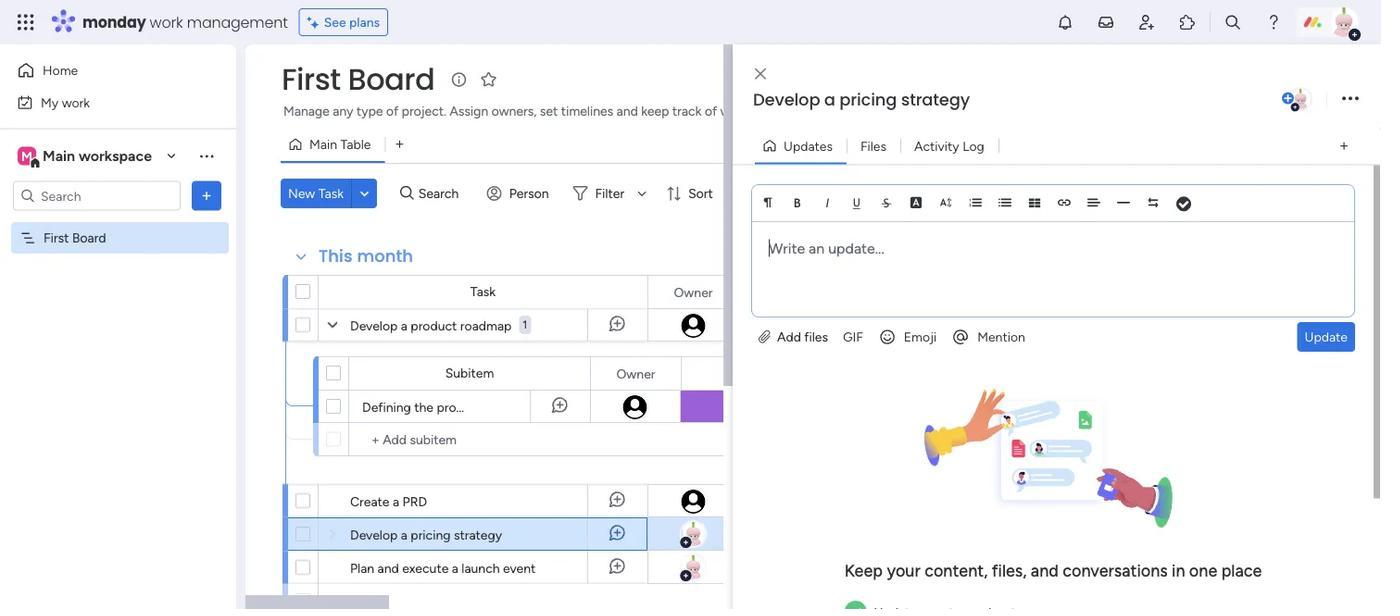 Task type: describe. For each thing, give the bounding box(es) containing it.
files
[[861, 138, 887, 154]]

activity log button
[[901, 131, 999, 161]]

workspace
[[79, 147, 152, 165]]

task inside button
[[319, 186, 344, 202]]

month
[[357, 245, 413, 268]]

v2 search image
[[400, 183, 414, 204]]

1 of from the left
[[386, 103, 399, 119]]

person
[[509, 186, 549, 202]]

milestones.
[[611, 399, 676, 415]]

main workspace
[[43, 147, 152, 165]]

0 horizontal spatial options image
[[197, 187, 216, 205]]

set
[[540, 103, 558, 119]]

angle down image
[[360, 187, 369, 201]]

emoji
[[904, 329, 937, 345]]

manage
[[284, 103, 330, 119]]

new
[[288, 186, 315, 202]]

gif button
[[836, 322, 871, 352]]

keep
[[642, 103, 670, 119]]

add
[[778, 329, 802, 345]]

sort button
[[659, 179, 725, 209]]

type
[[357, 103, 383, 119]]

add files
[[774, 329, 829, 345]]

keep
[[845, 561, 883, 581]]

update
[[1305, 329, 1349, 345]]

my
[[41, 95, 59, 110]]

update button
[[1298, 322, 1356, 352]]

link image
[[1058, 196, 1071, 209]]

0 horizontal spatial strategy
[[454, 527, 502, 543]]

monday
[[82, 12, 146, 32]]

track
[[673, 103, 702, 119]]

plan
[[350, 561, 375, 576]]

defining the product's goals, features, and milestones.
[[362, 399, 676, 415]]

filter button
[[566, 179, 653, 209]]

a left launch
[[452, 561, 459, 576]]

0 horizontal spatial develop a pricing strategy
[[350, 527, 502, 543]]

first inside first board 'list box'
[[44, 230, 69, 246]]

plans
[[349, 14, 380, 30]]

create a prd
[[350, 494, 427, 510]]

line image
[[1118, 196, 1131, 209]]

log
[[963, 138, 985, 154]]

develop inside field
[[753, 88, 821, 112]]

project.
[[402, 103, 447, 119]]

work for my
[[62, 95, 90, 110]]

and inside button
[[617, 103, 638, 119]]

defining
[[362, 399, 411, 415]]

keep your content, files, and conversations in one place
[[845, 561, 1263, 581]]

table
[[341, 137, 371, 152]]

gif
[[843, 329, 864, 345]]

goals,
[[495, 399, 529, 415]]

First Board field
[[277, 59, 440, 100]]

select product image
[[17, 13, 35, 32]]

main for main workspace
[[43, 147, 75, 165]]

owners,
[[492, 103, 537, 119]]

plan and execute a launch event
[[350, 561, 536, 576]]

any
[[333, 103, 354, 119]]

event
[[503, 561, 536, 576]]

+ Add subitem text field
[[359, 429, 551, 451]]

close image
[[755, 67, 766, 81]]

dapulse addbtn image
[[1283, 93, 1295, 105]]

1 button
[[519, 309, 531, 342]]

a down prd
[[401, 527, 408, 543]]

see
[[324, 14, 346, 30]]

product
[[411, 318, 457, 334]]

main table
[[310, 137, 371, 152]]

Search field
[[414, 181, 470, 207]]

and right files, on the bottom
[[1031, 561, 1059, 581]]

Develop a pricing strategy field
[[749, 88, 1279, 112]]

first board list box
[[0, 219, 236, 504]]

files,
[[992, 561, 1027, 581]]

this month
[[319, 245, 413, 268]]

text color image
[[910, 196, 923, 209]]

main table button
[[281, 130, 385, 159]]

1 vertical spatial task
[[471, 284, 496, 300]]

board inside 'list box'
[[72, 230, 106, 246]]

rtl ltr image
[[1147, 196, 1160, 209]]

main for main table
[[310, 137, 337, 152]]

monday work management
[[82, 12, 288, 32]]

a inside field
[[825, 88, 836, 112]]

add view image
[[396, 138, 404, 151]]

prd
[[403, 494, 427, 510]]

management
[[187, 12, 288, 32]]

table image
[[1029, 196, 1042, 209]]

one
[[1190, 561, 1218, 581]]

assign
[[450, 103, 489, 119]]

a left product
[[401, 318, 408, 334]]

my work
[[41, 95, 90, 110]]

activity
[[915, 138, 960, 154]]

updates button
[[755, 131, 847, 161]]

v2 checklist full image
[[845, 595, 875, 610]]

m
[[21, 148, 32, 164]]

this
[[319, 245, 353, 268]]

sort
[[689, 186, 713, 202]]

conversations
[[1063, 561, 1168, 581]]

1 horizontal spatial board
[[348, 59, 435, 100]]

a left prd
[[393, 494, 400, 510]]



Task type: locate. For each thing, give the bounding box(es) containing it.
person button
[[480, 179, 560, 209]]

option
[[0, 222, 236, 225]]

new task
[[288, 186, 344, 202]]

strategy up activity
[[902, 88, 970, 112]]

create
[[350, 494, 390, 510]]

pricing inside field
[[840, 88, 897, 112]]

underline image
[[851, 196, 864, 209]]

roadmap
[[460, 318, 512, 334]]

1 horizontal spatial work
[[150, 12, 183, 32]]

your right keep
[[887, 561, 921, 581]]

and left keep
[[617, 103, 638, 119]]

of right track
[[705, 103, 717, 119]]

help button
[[1224, 557, 1289, 588]]

develop a pricing strategy up execute
[[350, 527, 502, 543]]

timelines
[[561, 103, 614, 119]]

develop a pricing strategy up files button at top
[[753, 88, 970, 112]]

activity log
[[915, 138, 985, 154]]

1 vertical spatial work
[[62, 95, 90, 110]]

workspace options image
[[197, 147, 216, 165]]

dapulse attachment image
[[759, 329, 771, 345]]

0 vertical spatial work
[[150, 12, 183, 32]]

work
[[150, 12, 183, 32], [62, 95, 90, 110]]

board up type
[[348, 59, 435, 100]]

updates
[[784, 138, 833, 154]]

options image down workspace options image
[[197, 187, 216, 205]]

main inside workspace selection element
[[43, 147, 75, 165]]

files
[[805, 329, 829, 345]]

0 horizontal spatial pricing
[[411, 527, 451, 543]]

0 vertical spatial first board
[[282, 59, 435, 100]]

first board down search in workspace field at the left of the page
[[44, 230, 106, 246]]

0 vertical spatial task
[[319, 186, 344, 202]]

1 horizontal spatial task
[[471, 284, 496, 300]]

0 vertical spatial owner
[[674, 285, 713, 300]]

strategy up launch
[[454, 527, 502, 543]]

This month field
[[314, 245, 418, 269]]

main left table
[[310, 137, 337, 152]]

align image
[[1088, 196, 1101, 209]]

owner for leftmost owner "field"
[[617, 366, 656, 382]]

0 vertical spatial develop a pricing strategy
[[753, 88, 970, 112]]

0 vertical spatial options image
[[1343, 87, 1360, 112]]

workspace image
[[18, 146, 36, 166]]

the
[[414, 399, 434, 415]]

1 horizontal spatial pricing
[[840, 88, 897, 112]]

task up roadmap
[[471, 284, 496, 300]]

2 vertical spatial develop
[[350, 527, 398, 543]]

mention button
[[945, 322, 1033, 352]]

bold image
[[791, 196, 804, 209]]

work for monday
[[150, 12, 183, 32]]

0 horizontal spatial work
[[62, 95, 90, 110]]

first board
[[282, 59, 435, 100], [44, 230, 106, 246]]

1 horizontal spatial main
[[310, 137, 337, 152]]

strategy inside field
[[902, 88, 970, 112]]

1 vertical spatial board
[[72, 230, 106, 246]]

0 horizontal spatial your
[[760, 103, 786, 119]]

format image
[[762, 196, 775, 209]]

task right new
[[319, 186, 344, 202]]

emoji button
[[871, 322, 945, 352]]

0 horizontal spatial main
[[43, 147, 75, 165]]

0 vertical spatial board
[[348, 59, 435, 100]]

1 horizontal spatial of
[[705, 103, 717, 119]]

where
[[721, 103, 757, 119]]

product's
[[437, 399, 492, 415]]

&bull; bullets image
[[999, 196, 1012, 209]]

1 horizontal spatial owner
[[674, 285, 713, 300]]

develop down close icon
[[753, 88, 821, 112]]

strategy
[[902, 88, 970, 112], [454, 527, 502, 543]]

0 horizontal spatial board
[[72, 230, 106, 246]]

my work button
[[11, 88, 199, 117]]

work right monday
[[150, 12, 183, 32]]

your right where
[[760, 103, 786, 119]]

first down search in workspace field at the left of the page
[[44, 230, 69, 246]]

of right type
[[386, 103, 399, 119]]

first
[[282, 59, 341, 100], [44, 230, 69, 246]]

0 horizontal spatial task
[[319, 186, 344, 202]]

see plans button
[[299, 8, 388, 36]]

2 of from the left
[[705, 103, 717, 119]]

workspace selection element
[[18, 145, 155, 169]]

italic image
[[821, 196, 834, 209]]

content,
[[925, 561, 988, 581]]

1 vertical spatial first board
[[44, 230, 106, 246]]

0 vertical spatial develop
[[753, 88, 821, 112]]

0 vertical spatial owner field
[[670, 282, 718, 303]]

and right "features,"
[[586, 399, 608, 415]]

add to favorites image
[[479, 70, 498, 89]]

files button
[[847, 131, 901, 161]]

subitem
[[445, 366, 494, 381]]

1 vertical spatial owner field
[[612, 364, 660, 384]]

apps image
[[1179, 13, 1197, 32]]

arrow down image
[[631, 183, 653, 205]]

first up the "manage"
[[282, 59, 341, 100]]

Search in workspace field
[[39, 185, 155, 207]]

first board up type
[[282, 59, 435, 100]]

0 vertical spatial pricing
[[840, 88, 897, 112]]

task
[[319, 186, 344, 202], [471, 284, 496, 300]]

develop left product
[[350, 318, 398, 334]]

size image
[[940, 196, 953, 209]]

main right workspace "image"
[[43, 147, 75, 165]]

develop a pricing strategy inside field
[[753, 88, 970, 112]]

main
[[310, 137, 337, 152], [43, 147, 75, 165]]

board
[[348, 59, 435, 100], [72, 230, 106, 246]]

project
[[789, 103, 831, 119]]

1 vertical spatial options image
[[197, 187, 216, 205]]

show board description image
[[448, 70, 470, 89]]

of
[[386, 103, 399, 119], [705, 103, 717, 119]]

0 vertical spatial first
[[282, 59, 341, 100]]

execute
[[402, 561, 449, 576]]

dapulse drag 2 image
[[736, 307, 742, 328]]

1 horizontal spatial your
[[887, 561, 921, 581]]

your inside manage any type of project. assign owners, set timelines and keep track of where your project stands. button
[[760, 103, 786, 119]]

manage any type of project. assign owners, set timelines and keep track of where your project stands. button
[[281, 100, 903, 122]]

work right my
[[62, 95, 90, 110]]

None field
[[721, 364, 768, 384]]

1 vertical spatial strategy
[[454, 527, 502, 543]]

a up updates
[[825, 88, 836, 112]]

home
[[43, 63, 78, 78]]

inbox image
[[1097, 13, 1116, 32]]

main inside button
[[310, 137, 337, 152]]

1 horizontal spatial first board
[[282, 59, 435, 100]]

1 vertical spatial your
[[887, 561, 921, 581]]

invite members image
[[1138, 13, 1157, 32]]

1 horizontal spatial first
[[282, 59, 341, 100]]

1 vertical spatial first
[[44, 230, 69, 246]]

1 vertical spatial pricing
[[411, 527, 451, 543]]

in
[[1172, 561, 1186, 581]]

1. numbers image
[[969, 196, 982, 209]]

develop a product roadmap
[[350, 318, 512, 334]]

stands.
[[834, 103, 875, 119]]

0 horizontal spatial owner field
[[612, 364, 660, 384]]

your
[[760, 103, 786, 119], [887, 561, 921, 581]]

notifications image
[[1057, 13, 1075, 32]]

strikethrough image
[[880, 196, 893, 209]]

search everything image
[[1224, 13, 1243, 32]]

add view image
[[1341, 139, 1349, 153]]

place
[[1222, 561, 1263, 581]]

a
[[825, 88, 836, 112], [401, 318, 408, 334], [393, 494, 400, 510], [401, 527, 408, 543], [452, 561, 459, 576]]

0 horizontal spatial first
[[44, 230, 69, 246]]

launch
[[462, 561, 500, 576]]

first board inside first board 'list box'
[[44, 230, 106, 246]]

Owner field
[[670, 282, 718, 303], [612, 364, 660, 384]]

1 horizontal spatial owner field
[[670, 282, 718, 303]]

0 horizontal spatial first board
[[44, 230, 106, 246]]

options image up add view icon at the right top of the page
[[1343, 87, 1360, 112]]

develop
[[753, 88, 821, 112], [350, 318, 398, 334], [350, 527, 398, 543]]

home button
[[11, 56, 199, 85]]

pricing
[[840, 88, 897, 112], [411, 527, 451, 543]]

board down search in workspace field at the left of the page
[[72, 230, 106, 246]]

checklist image
[[1177, 197, 1192, 210]]

and
[[617, 103, 638, 119], [586, 399, 608, 415], [1031, 561, 1059, 581], [378, 561, 399, 576]]

0 horizontal spatial of
[[386, 103, 399, 119]]

pricing up execute
[[411, 527, 451, 543]]

1 vertical spatial develop
[[350, 318, 398, 334]]

1 vertical spatial develop a pricing strategy
[[350, 527, 502, 543]]

manage any type of project. assign owners, set timelines and keep track of where your project stands.
[[284, 103, 875, 119]]

0 vertical spatial your
[[760, 103, 786, 119]]

develop a pricing strategy
[[753, 88, 970, 112], [350, 527, 502, 543]]

work inside button
[[62, 95, 90, 110]]

0 horizontal spatial owner
[[617, 366, 656, 382]]

1 horizontal spatial options image
[[1343, 87, 1360, 112]]

see plans
[[324, 14, 380, 30]]

develop down create
[[350, 527, 398, 543]]

new task button
[[281, 179, 351, 209]]

help image
[[1265, 13, 1284, 32]]

mention
[[978, 329, 1026, 345]]

options image
[[1343, 87, 1360, 112], [197, 187, 216, 205]]

1 horizontal spatial strategy
[[902, 88, 970, 112]]

1
[[523, 318, 528, 332]]

ruby anderson image
[[1330, 7, 1360, 37]]

0 vertical spatial strategy
[[902, 88, 970, 112]]

features,
[[532, 399, 583, 415]]

1 horizontal spatial develop a pricing strategy
[[753, 88, 970, 112]]

filter
[[595, 186, 625, 202]]

and right plan
[[378, 561, 399, 576]]

1 vertical spatial owner
[[617, 366, 656, 382]]

help
[[1240, 563, 1273, 582]]

pricing up files button at top
[[840, 88, 897, 112]]

owner for the topmost owner "field"
[[674, 285, 713, 300]]



Task type: vqa. For each thing, say whether or not it's contained in the screenshot.
Create a PRD
yes



